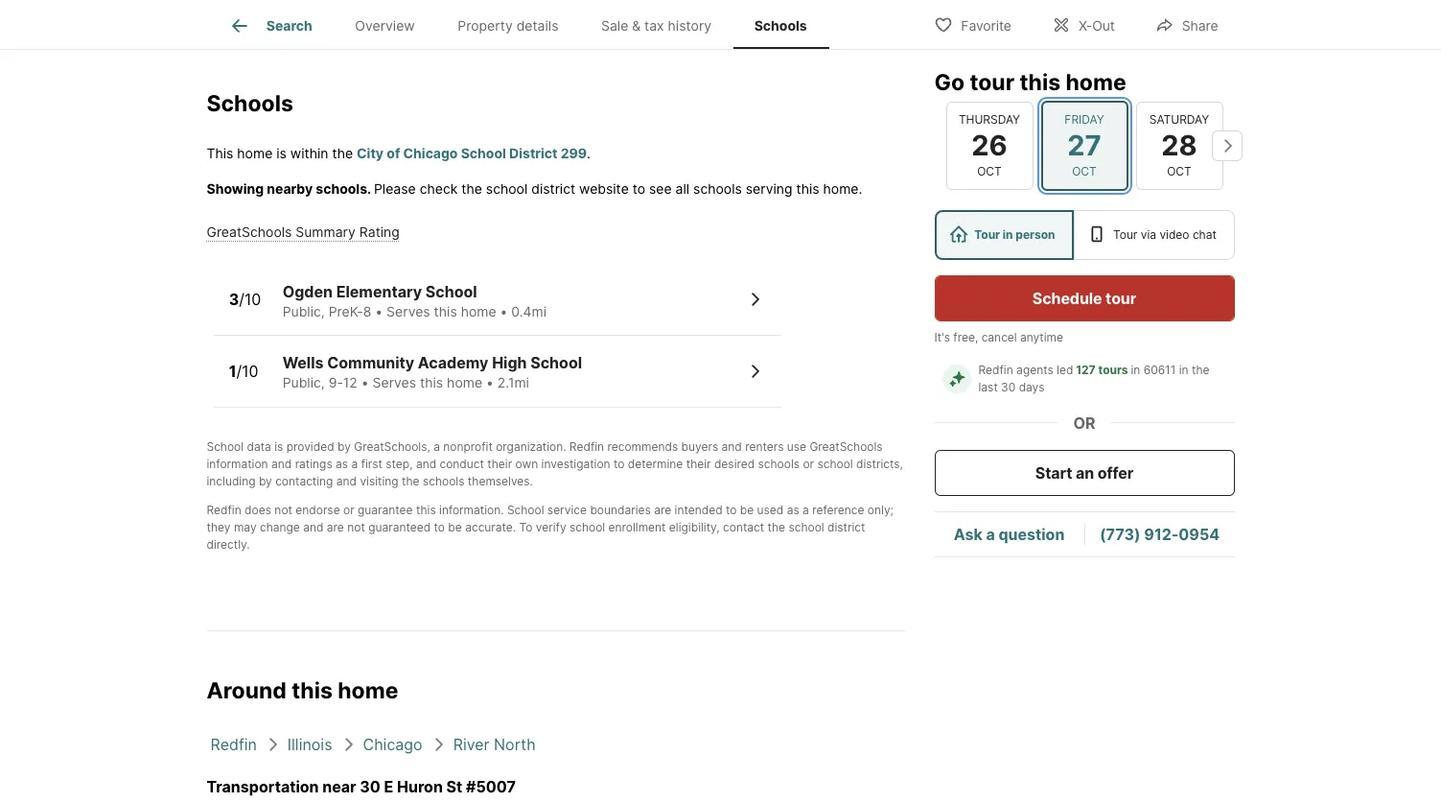 Task type: locate. For each thing, give the bounding box(es) containing it.
organization.
[[496, 439, 567, 453]]

1 horizontal spatial their
[[687, 456, 711, 471]]

redfin up last
[[979, 363, 1014, 377]]

in inside in the last 30 days
[[1180, 363, 1189, 377]]

contacting
[[275, 473, 333, 488]]

to down information.
[[434, 520, 445, 534]]

use
[[787, 439, 807, 453]]

1 vertical spatial tour
[[1106, 289, 1137, 308]]

/10 for 1
[[236, 361, 259, 381]]

determine
[[628, 456, 683, 471]]

and inside school service boundaries are intended to be used as a reference only; they may change and are not
[[303, 520, 324, 534]]

serves inside 'ogden elementary school public, prek-8 • serves this home • 0.4mi'
[[387, 303, 430, 319]]

1 vertical spatial public,
[[283, 374, 325, 391]]

oct down 28
[[1168, 164, 1192, 178]]

2 horizontal spatial oct
[[1168, 164, 1192, 178]]

0 vertical spatial not
[[275, 502, 293, 517]]

the right 60611
[[1192, 363, 1210, 377]]

tour right schedule
[[1106, 289, 1137, 308]]

in the last 30 days
[[979, 363, 1213, 394]]

school up academy in the left top of the page
[[426, 282, 478, 301]]

the right check in the left of the page
[[462, 180, 483, 196]]

school inside school service boundaries are intended to be used as a reference only; they may change and are not
[[507, 502, 544, 517]]

summary
[[296, 223, 356, 239]]

1 vertical spatial serves
[[373, 374, 416, 391]]

showing
[[207, 180, 264, 196]]

illinois link
[[288, 735, 332, 754]]

or inside first step, and conduct their own investigation to determine their desired schools or school districts, including by contacting and visiting the schools themselves.
[[803, 456, 815, 471]]

property
[[458, 18, 513, 34]]

public,
[[283, 303, 325, 319], [283, 374, 325, 391]]

district inside guaranteed to be accurate. to verify school enrollment eligibility, contact the school district directly.
[[828, 520, 866, 534]]

oct inside the 'thursday 26 oct'
[[978, 164, 1002, 178]]

rating
[[360, 223, 400, 239]]

schools
[[755, 18, 807, 34], [207, 90, 293, 117]]

transportation
[[207, 777, 319, 797]]

school right high
[[531, 353, 582, 372]]

schools inside 'tab'
[[755, 18, 807, 34]]

within
[[290, 144, 329, 161]]

912-
[[1145, 525, 1179, 544]]

district down district
[[532, 180, 576, 196]]

redfin
[[979, 363, 1014, 377], [570, 439, 605, 453], [207, 502, 242, 517], [211, 735, 257, 754]]

0 horizontal spatial greatschools
[[207, 223, 292, 239]]

their down buyers
[[687, 456, 711, 471]]

0 vertical spatial as
[[336, 456, 348, 471]]

tour for tour in person
[[975, 227, 1001, 242]]

0 horizontal spatial in
[[1003, 227, 1014, 242]]

1 horizontal spatial schools
[[694, 180, 742, 196]]

ask
[[954, 525, 983, 544]]

0 vertical spatial be
[[740, 502, 754, 517]]

0 vertical spatial chicago
[[403, 144, 458, 161]]

1 horizontal spatial or
[[803, 456, 815, 471]]

nearby
[[267, 180, 313, 196]]

tour for schedule
[[1106, 289, 1137, 308]]

a right ,
[[434, 439, 440, 453]]

1 vertical spatial schools
[[758, 456, 800, 471]]

tab list
[[207, 0, 844, 49]]

tour
[[970, 69, 1015, 96], [1106, 289, 1137, 308]]

property details tab
[[437, 3, 580, 49]]

agents
[[1017, 363, 1054, 377]]

school down district
[[486, 180, 528, 196]]

school up to at the bottom of page
[[507, 502, 544, 517]]

in right tours
[[1131, 363, 1141, 377]]

be down information.
[[448, 520, 462, 534]]

chicago up e
[[363, 735, 423, 754]]

0 horizontal spatial oct
[[978, 164, 1002, 178]]

0 vertical spatial schools
[[755, 18, 807, 34]]

anytime
[[1021, 330, 1064, 344]]

tour for tour via video chat
[[1114, 227, 1138, 242]]

public, down ogden
[[283, 303, 325, 319]]

school down service
[[570, 520, 606, 534]]

tour inside "option"
[[1114, 227, 1138, 242]]

their
[[488, 456, 512, 471], [687, 456, 711, 471]]

in right 60611
[[1180, 363, 1189, 377]]

3 oct from the left
[[1168, 164, 1192, 178]]

as right used
[[787, 502, 800, 517]]

a inside school service boundaries are intended to be used as a reference only; they may change and are not
[[803, 502, 810, 517]]

near
[[323, 777, 357, 797]]

home up chicago "link"
[[338, 677, 399, 704]]

details
[[517, 18, 559, 34]]

0 horizontal spatial are
[[327, 520, 344, 534]]

1 vertical spatial district
[[828, 520, 866, 534]]

redfin up transportation at left bottom
[[211, 735, 257, 754]]

0 horizontal spatial be
[[448, 520, 462, 534]]

1 vertical spatial be
[[448, 520, 462, 534]]

1 horizontal spatial district
[[828, 520, 866, 534]]

to
[[633, 180, 646, 196], [614, 456, 625, 471], [726, 502, 737, 517], [434, 520, 445, 534]]

0 vertical spatial is
[[277, 144, 287, 161]]

schools right all
[[694, 180, 742, 196]]

2 horizontal spatial in
[[1180, 363, 1189, 377]]

as right "ratings"
[[336, 456, 348, 471]]

greatschools up 'step,'
[[354, 439, 427, 453]]

1 horizontal spatial be
[[740, 502, 754, 517]]

be up contact
[[740, 502, 754, 517]]

is right data on the bottom of the page
[[275, 439, 283, 453]]

not up change
[[275, 502, 293, 517]]

are down endorse
[[327, 520, 344, 534]]

are up enrollment at bottom
[[654, 502, 672, 517]]

serves down the "community"
[[373, 374, 416, 391]]

1 horizontal spatial are
[[654, 502, 672, 517]]

1 vertical spatial as
[[787, 502, 800, 517]]

(773) 912-0954
[[1100, 525, 1220, 544]]

None button
[[1041, 100, 1129, 191], [946, 101, 1034, 190], [1136, 101, 1224, 190], [1041, 100, 1129, 191], [946, 101, 1034, 190], [1136, 101, 1224, 190]]

and down endorse
[[303, 520, 324, 534]]

please
[[374, 180, 416, 196]]

redfin for redfin does not endorse or guarantee this information.
[[207, 502, 242, 517]]

website
[[579, 180, 629, 196]]

1 horizontal spatial 30
[[1002, 380, 1016, 394]]

the inside in the last 30 days
[[1192, 363, 1210, 377]]

not
[[275, 502, 293, 517], [347, 520, 365, 534]]

1 horizontal spatial as
[[787, 502, 800, 517]]

#5007
[[466, 777, 516, 797]]

1 vertical spatial or
[[343, 502, 355, 517]]

tour inside option
[[975, 227, 1001, 242]]

the
[[332, 144, 353, 161], [462, 180, 483, 196], [1192, 363, 1210, 377], [402, 473, 420, 488], [768, 520, 786, 534]]

oct inside saturday 28 oct
[[1168, 164, 1192, 178]]

elementary
[[336, 282, 422, 301]]

30 right last
[[1002, 380, 1016, 394]]

history
[[668, 18, 712, 34]]

28
[[1162, 128, 1198, 162]]

chicago up check in the left of the page
[[403, 144, 458, 161]]

see
[[650, 180, 672, 196]]

schools down renters
[[758, 456, 800, 471]]

oct inside friday 27 oct
[[1073, 164, 1097, 178]]

it's
[[935, 330, 951, 344]]

this inside 'ogden elementary school public, prek-8 • serves this home • 0.4mi'
[[434, 303, 457, 319]]

list box containing tour in person
[[935, 210, 1235, 260]]

or right endorse
[[343, 502, 355, 517]]

1 vertical spatial not
[[347, 520, 365, 534]]

public, inside 'ogden elementary school public, prek-8 • serves this home • 0.4mi'
[[283, 303, 325, 319]]

0 horizontal spatial as
[[336, 456, 348, 471]]

an
[[1076, 463, 1095, 483]]

1 vertical spatial are
[[327, 520, 344, 534]]

home down academy in the left top of the page
[[447, 374, 483, 391]]

go
[[935, 69, 965, 96]]

2 tour from the left
[[1114, 227, 1138, 242]]

are
[[654, 502, 672, 517], [327, 520, 344, 534]]

this up academy in the left top of the page
[[434, 303, 457, 319]]

1 vertical spatial is
[[275, 439, 283, 453]]

in left person
[[1003, 227, 1014, 242]]

1 vertical spatial 30
[[360, 777, 381, 797]]

0 vertical spatial district
[[532, 180, 576, 196]]

oct for 27
[[1073, 164, 1097, 178]]

person
[[1016, 227, 1056, 242]]

1 oct from the left
[[978, 164, 1002, 178]]

&
[[632, 18, 641, 34]]

/10 left ogden
[[239, 290, 261, 309]]

serves
[[387, 303, 430, 319], [373, 374, 416, 391]]

share button
[[1140, 4, 1235, 44]]

north
[[494, 735, 536, 754]]

start
[[1036, 463, 1073, 483]]

next image
[[1212, 130, 1243, 161]]

the down 'step,'
[[402, 473, 420, 488]]

2 public, from the top
[[283, 374, 325, 391]]

greatschools up districts,
[[810, 439, 883, 453]]

chicago
[[403, 144, 458, 161], [363, 735, 423, 754]]

2 oct from the left
[[1073, 164, 1097, 178]]

enrollment
[[609, 520, 666, 534]]

the down used
[[768, 520, 786, 534]]

to up contact
[[726, 502, 737, 517]]

0 vertical spatial by
[[338, 439, 351, 453]]

1 vertical spatial by
[[259, 473, 272, 488]]

1 horizontal spatial in
[[1131, 363, 1141, 377]]

sale & tax history
[[602, 18, 712, 34]]

st
[[447, 777, 463, 797]]

list box
[[935, 210, 1235, 260]]

0 vertical spatial serves
[[387, 303, 430, 319]]

e
[[384, 777, 394, 797]]

ogden elementary school public, prek-8 • serves this home • 0.4mi
[[283, 282, 547, 319]]

tour up thursday
[[970, 69, 1015, 96]]

public, inside wells community academy high school public, 9-12 • serves this home • 2.1mi
[[283, 374, 325, 391]]

not down redfin does not endorse or guarantee this information.
[[347, 520, 365, 534]]

1 vertical spatial schools
[[207, 90, 293, 117]]

0 horizontal spatial by
[[259, 473, 272, 488]]

ogden
[[283, 282, 333, 301]]

0 horizontal spatial schools
[[423, 473, 465, 488]]

1 horizontal spatial not
[[347, 520, 365, 534]]

or down use
[[803, 456, 815, 471]]

0 horizontal spatial schools
[[207, 90, 293, 117]]

school inside 'ogden elementary school public, prek-8 • serves this home • 0.4mi'
[[426, 282, 478, 301]]

is for within
[[277, 144, 287, 161]]

2 horizontal spatial greatschools
[[810, 439, 883, 453]]

by inside first step, and conduct their own investigation to determine their desired schools or school districts, including by contacting and visiting the schools themselves.
[[259, 473, 272, 488]]

a left reference at bottom
[[803, 502, 810, 517]]

oct down 27
[[1073, 164, 1097, 178]]

schools down conduct
[[423, 473, 465, 488]]

redfin agents led 127 tours in 60611
[[979, 363, 1176, 377]]

go tour this home
[[935, 69, 1127, 96]]

district down reference at bottom
[[828, 520, 866, 534]]

redfin up they
[[207, 502, 242, 517]]

0 horizontal spatial tour
[[975, 227, 1001, 242]]

redfin for redfin
[[211, 735, 257, 754]]

0 horizontal spatial 30
[[360, 777, 381, 797]]

school service boundaries are intended to be used as a reference only; they may change and are not
[[207, 502, 894, 534]]

wells
[[283, 353, 324, 372]]

1 horizontal spatial schools
[[755, 18, 807, 34]]

including
[[207, 473, 256, 488]]

public, down wells
[[283, 374, 325, 391]]

2 horizontal spatial schools
[[758, 456, 800, 471]]

1 horizontal spatial tour
[[1106, 289, 1137, 308]]

school down reference at bottom
[[789, 520, 825, 534]]

a
[[434, 439, 440, 453], [352, 456, 358, 471], [803, 502, 810, 517], [987, 525, 996, 544]]

0 vertical spatial or
[[803, 456, 815, 471]]

via
[[1141, 227, 1157, 242]]

/10 left wells
[[236, 361, 259, 381]]

greatschools
[[207, 223, 292, 239], [354, 439, 427, 453], [810, 439, 883, 453]]

0 vertical spatial are
[[654, 502, 672, 517]]

as
[[336, 456, 348, 471], [787, 502, 800, 517]]

0 vertical spatial public,
[[283, 303, 325, 319]]

home
[[1066, 69, 1127, 96], [237, 144, 273, 161], [461, 303, 497, 319], [447, 374, 483, 391], [338, 677, 399, 704]]

serves down elementary
[[387, 303, 430, 319]]

by right provided
[[338, 439, 351, 453]]

1 tour from the left
[[975, 227, 1001, 242]]

0 vertical spatial tour
[[970, 69, 1015, 96]]

0 horizontal spatial district
[[532, 180, 576, 196]]

around
[[207, 677, 287, 704]]

• left 2.1mi
[[486, 374, 494, 391]]

0 vertical spatial /10
[[239, 290, 261, 309]]

30 left e
[[360, 777, 381, 797]]

schools.
[[316, 180, 371, 196]]

1 public, from the top
[[283, 303, 325, 319]]

1 horizontal spatial tour
[[1114, 227, 1138, 242]]

conduct
[[440, 456, 484, 471]]

schools up this
[[207, 90, 293, 117]]

9-
[[329, 374, 343, 391]]

redfin up investigation
[[570, 439, 605, 453]]

thursday
[[959, 112, 1021, 126]]

home right this
[[237, 144, 273, 161]]

by
[[338, 439, 351, 453], [259, 473, 272, 488]]

is left within
[[277, 144, 287, 161]]

this left home.
[[797, 180, 820, 196]]

greatschools down showing
[[207, 223, 292, 239]]

school inside wells community academy high school public, 9-12 • serves this home • 2.1mi
[[531, 353, 582, 372]]

of
[[387, 144, 400, 161]]

1 vertical spatial /10
[[236, 361, 259, 381]]

0 horizontal spatial their
[[488, 456, 512, 471]]

• right 8
[[375, 303, 383, 319]]

friday 27 oct
[[1065, 112, 1105, 178]]

1 horizontal spatial oct
[[1073, 164, 1097, 178]]

schools right history
[[755, 18, 807, 34]]

tax
[[645, 18, 665, 34]]

tour left person
[[975, 227, 1001, 242]]

299
[[561, 144, 587, 161]]

tour left via
[[1114, 227, 1138, 242]]

home.
[[824, 180, 863, 196]]

their up themselves. on the left bottom of page
[[488, 456, 512, 471]]

2 their from the left
[[687, 456, 711, 471]]

desired
[[715, 456, 755, 471]]

ratings
[[295, 456, 333, 471]]

sale & tax history tab
[[580, 3, 733, 49]]

oct down 26
[[978, 164, 1002, 178]]

school left districts,
[[818, 456, 854, 471]]

is for provided
[[275, 439, 283, 453]]

8
[[363, 303, 372, 319]]

tour inside button
[[1106, 289, 1137, 308]]

eligibility,
[[669, 520, 720, 534]]

verify
[[536, 520, 567, 534]]

or
[[803, 456, 815, 471], [343, 502, 355, 517]]

tour for go
[[970, 69, 1015, 96]]

investigation
[[542, 456, 611, 471]]

home left 0.4mi
[[461, 303, 497, 319]]

2 vertical spatial schools
[[423, 473, 465, 488]]

0 vertical spatial 30
[[1002, 380, 1016, 394]]

0 horizontal spatial tour
[[970, 69, 1015, 96]]

and up redfin does not endorse or guarantee this information.
[[337, 473, 357, 488]]

this down academy in the left top of the page
[[420, 374, 443, 391]]

1 horizontal spatial by
[[338, 439, 351, 453]]

by up does
[[259, 473, 272, 488]]

to down recommends
[[614, 456, 625, 471]]

this inside wells community academy high school public, 9-12 • serves this home • 2.1mi
[[420, 374, 443, 391]]

showing nearby schools. please check the school district website to see all schools serving this home.
[[207, 180, 863, 196]]



Task type: describe. For each thing, give the bounding box(es) containing it.
themselves.
[[468, 473, 533, 488]]

service
[[548, 502, 587, 517]]

huron
[[397, 777, 443, 797]]

• left 0.4mi
[[500, 303, 508, 319]]

district
[[509, 144, 558, 161]]

all
[[676, 180, 690, 196]]

it's free, cancel anytime
[[935, 330, 1064, 344]]

home inside wells community academy high school public, 9-12 • serves this home • 2.1mi
[[447, 374, 483, 391]]

serves inside wells community academy high school public, 9-12 • serves this home • 2.1mi
[[373, 374, 416, 391]]

buyers
[[682, 439, 719, 453]]

0 horizontal spatial not
[[275, 502, 293, 517]]

tour via video chat option
[[1075, 210, 1235, 260]]

question
[[999, 525, 1065, 544]]

free,
[[954, 330, 979, 344]]

share
[[1183, 17, 1219, 33]]

school inside first step, and conduct their own investigation to determine their desired schools or school districts, including by contacting and visiting the schools themselves.
[[818, 456, 854, 471]]

districts,
[[857, 456, 904, 471]]

a right ask
[[987, 525, 996, 544]]

illinois
[[288, 735, 332, 754]]

a left first
[[352, 456, 358, 471]]

reference
[[813, 502, 865, 517]]

may
[[234, 520, 257, 534]]

last
[[979, 380, 998, 394]]

renters
[[746, 439, 784, 453]]

offer
[[1098, 463, 1134, 483]]

this
[[207, 144, 234, 161]]

redfin does not endorse or guarantee this information.
[[207, 502, 504, 517]]

this up illinois link
[[292, 677, 333, 704]]

to inside first step, and conduct their own investigation to determine their desired schools or school districts, including by contacting and visiting the schools themselves.
[[614, 456, 625, 471]]

saturday
[[1150, 112, 1210, 126]]

tour in person option
[[935, 210, 1075, 260]]

1 /10
[[229, 361, 259, 381]]

/10 for 3
[[239, 290, 261, 309]]

redfin inside the , a nonprofit organization. redfin recommends buyers and renters use greatschools information and ratings as a
[[570, 439, 605, 453]]

27
[[1068, 128, 1102, 162]]

friday
[[1065, 112, 1105, 126]]

video
[[1160, 227, 1190, 242]]

30 inside in the last 30 days
[[1002, 380, 1016, 394]]

cancel
[[982, 330, 1018, 344]]

sale
[[602, 18, 629, 34]]

and down ,
[[416, 456, 437, 471]]

oct for 26
[[978, 164, 1002, 178]]

or
[[1074, 413, 1096, 433]]

river north link
[[453, 735, 536, 754]]

change
[[260, 520, 300, 534]]

be inside school service boundaries are intended to be used as a reference only; they may change and are not
[[740, 502, 754, 517]]

greatschools inside the , a nonprofit organization. redfin recommends buyers and renters use greatschools information and ratings as a
[[810, 439, 883, 453]]

school left district
[[461, 144, 506, 161]]

oct for 28
[[1168, 164, 1192, 178]]

used
[[758, 502, 784, 517]]

and up desired
[[722, 439, 742, 453]]

be inside guaranteed to be accurate. to verify school enrollment eligibility, contact the school district directly.
[[448, 520, 462, 534]]

chicago link
[[363, 735, 423, 754]]

overview tab
[[334, 3, 437, 49]]

1 horizontal spatial greatschools
[[354, 439, 427, 453]]

favorite button
[[918, 4, 1028, 44]]

provided
[[287, 439, 334, 453]]

12
[[343, 374, 358, 391]]

favorite
[[962, 17, 1012, 33]]

ask a question link
[[954, 525, 1065, 544]]

the inside first step, and conduct their own investigation to determine their desired schools or school districts, including by contacting and visiting the schools themselves.
[[402, 473, 420, 488]]

tour via video chat
[[1114, 227, 1217, 242]]

academy
[[418, 353, 489, 372]]

not inside school service boundaries are intended to be used as a reference only; they may change and are not
[[347, 520, 365, 534]]

tab list containing search
[[207, 0, 844, 49]]

• right "12"
[[361, 374, 369, 391]]

0 horizontal spatial or
[[343, 502, 355, 517]]

1 vertical spatial chicago
[[363, 735, 423, 754]]

around this home
[[207, 677, 399, 704]]

redfin for redfin agents led 127 tours in 60611
[[979, 363, 1014, 377]]

boundaries
[[590, 502, 651, 517]]

serving
[[746, 180, 793, 196]]

x-
[[1079, 17, 1093, 33]]

start an offer
[[1036, 463, 1134, 483]]

127
[[1077, 363, 1096, 377]]

community
[[327, 353, 415, 372]]

transportation near 30 e huron st #5007
[[207, 777, 516, 797]]

information
[[207, 456, 268, 471]]

visiting
[[360, 473, 399, 488]]

, a nonprofit organization. redfin recommends buyers and renters use greatschools information and ratings as a
[[207, 439, 883, 471]]

1 their from the left
[[488, 456, 512, 471]]

directly.
[[207, 537, 250, 551]]

greatschools summary rating link
[[207, 223, 400, 239]]

to
[[520, 520, 533, 534]]

guaranteed
[[369, 520, 431, 534]]

schools tab
[[733, 3, 829, 49]]

city of chicago school district 299 link
[[357, 144, 587, 161]]

guaranteed to be accurate. to verify school enrollment eligibility, contact the school district directly.
[[207, 520, 866, 551]]

0954
[[1179, 525, 1220, 544]]

this up thursday
[[1020, 69, 1061, 96]]

endorse
[[296, 502, 340, 517]]

prek-
[[329, 303, 363, 319]]

nonprofit
[[444, 439, 493, 453]]

60611
[[1144, 363, 1176, 377]]

led
[[1057, 363, 1074, 377]]

home up friday in the top of the page
[[1066, 69, 1127, 96]]

3
[[229, 290, 239, 309]]

start an offer button
[[935, 450, 1235, 496]]

days
[[1019, 380, 1045, 394]]

to inside guaranteed to be accurate. to verify school enrollment eligibility, contact the school district directly.
[[434, 520, 445, 534]]

tour in person
[[975, 227, 1056, 242]]

search
[[266, 18, 313, 34]]

own
[[516, 456, 538, 471]]

schedule tour
[[1033, 289, 1137, 308]]

overview
[[355, 18, 415, 34]]

information.
[[439, 502, 504, 517]]

and up contacting
[[272, 456, 292, 471]]

only;
[[868, 502, 894, 517]]

the inside guaranteed to be accurate. to verify school enrollment eligibility, contact the school district directly.
[[768, 520, 786, 534]]

guarantee
[[358, 502, 413, 517]]

to left see
[[633, 180, 646, 196]]

home inside 'ogden elementary school public, prek-8 • serves this home • 0.4mi'
[[461, 303, 497, 319]]

1
[[229, 361, 236, 381]]

as inside school service boundaries are intended to be used as a reference only; they may change and are not
[[787, 502, 800, 517]]

this up guaranteed
[[416, 502, 436, 517]]

to inside school service boundaries are intended to be used as a reference only; they may change and are not
[[726, 502, 737, 517]]

0 vertical spatial schools
[[694, 180, 742, 196]]

school up the information
[[207, 439, 244, 453]]

as inside the , a nonprofit organization. redfin recommends buyers and renters use greatschools information and ratings as a
[[336, 456, 348, 471]]

in inside option
[[1003, 227, 1014, 242]]

they
[[207, 520, 231, 534]]

first step, and conduct their own investigation to determine their desired schools or school districts, including by contacting and visiting the schools themselves.
[[207, 456, 904, 488]]

the left city
[[332, 144, 353, 161]]

recommends
[[608, 439, 678, 453]]



Task type: vqa. For each thing, say whether or not it's contained in the screenshot.
Schools
yes



